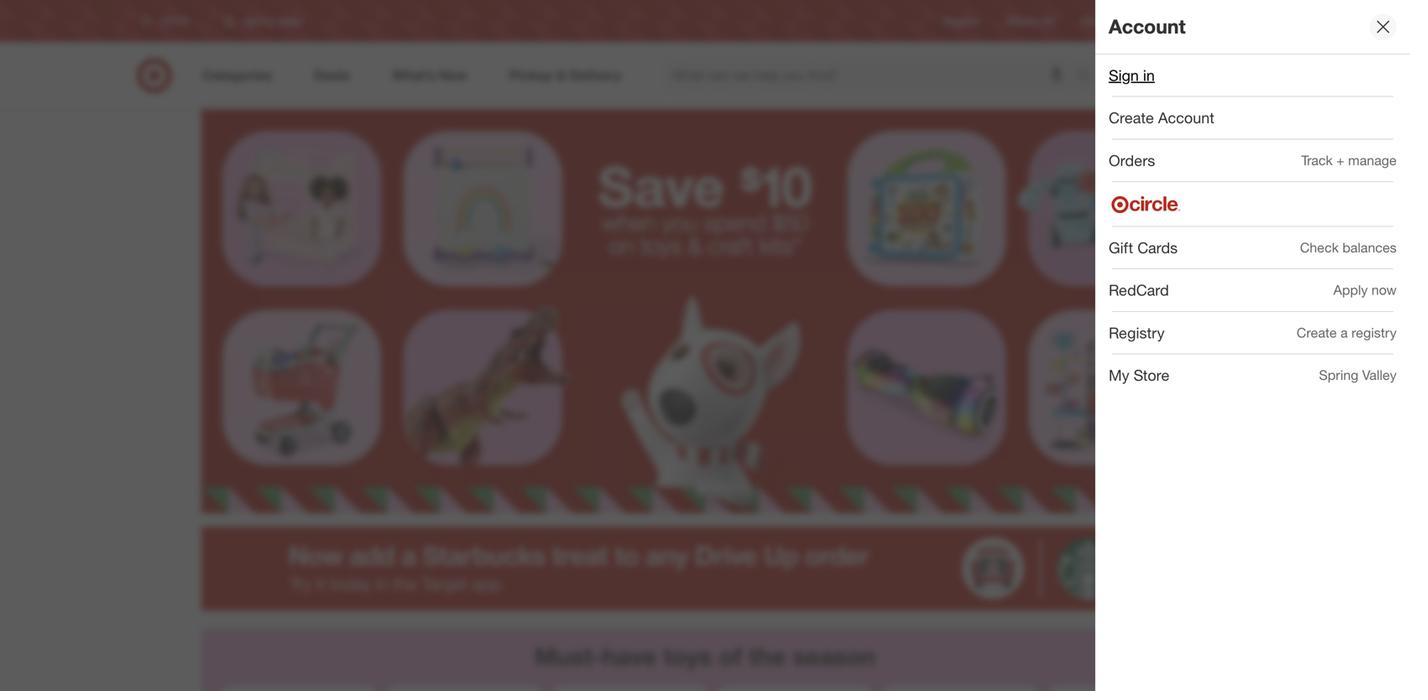 Task type: describe. For each thing, give the bounding box(es) containing it.
toys inside when you spend $50 on toys & craft kits*
[[641, 232, 682, 260]]

track
[[1302, 152, 1333, 169]]

manage
[[1349, 152, 1397, 169]]

gift cards
[[1109, 239, 1178, 257]]

registry inside the account dialog
[[1109, 324, 1165, 342]]

sign
[[1109, 66, 1139, 84]]

create for create account
[[1109, 109, 1154, 127]]

save
[[598, 153, 725, 220]]

weekly ad link
[[1007, 14, 1055, 28]]

redcard link
[[1082, 14, 1122, 28]]

in
[[1143, 66, 1155, 84]]

registry
[[1352, 325, 1397, 341]]

+
[[1337, 152, 1345, 169]]

spring
[[1319, 367, 1359, 384]]

search
[[1069, 69, 1109, 85]]

account dialog
[[1096, 0, 1410, 692]]

must-
[[535, 642, 602, 672]]

advertisement region
[[201, 527, 1209, 611]]

weekly ad
[[1007, 15, 1055, 27]]

apply now
[[1334, 282, 1397, 299]]

a
[[1341, 325, 1348, 341]]

redcard inside the account dialog
[[1109, 281, 1169, 299]]

weekly
[[1007, 15, 1039, 27]]

balances
[[1343, 240, 1397, 256]]

registry link
[[943, 14, 980, 28]]

check balances
[[1300, 240, 1397, 256]]

0 vertical spatial redcard
[[1082, 15, 1122, 27]]

track + manage
[[1302, 152, 1397, 169]]

now
[[1372, 282, 1397, 299]]

ad
[[1042, 15, 1055, 27]]

have
[[602, 642, 657, 672]]

create a registry
[[1297, 325, 1397, 341]]

create account link
[[1096, 97, 1410, 139]]

my store
[[1109, 367, 1170, 385]]

on
[[609, 232, 634, 260]]

target circle
[[1149, 15, 1205, 27]]



Task type: locate. For each thing, give the bounding box(es) containing it.
registry up the my store
[[1109, 324, 1165, 342]]

save $10
[[598, 153, 813, 220]]

1 horizontal spatial registry
[[1109, 324, 1165, 342]]

toys
[[641, 232, 682, 260], [664, 642, 712, 672]]

of
[[719, 642, 742, 672]]

$50
[[772, 209, 809, 237]]

valley
[[1363, 367, 1397, 384]]

redcard
[[1082, 15, 1122, 27], [1109, 281, 1169, 299]]

the
[[749, 642, 786, 672]]

season
[[793, 642, 876, 672]]

spend
[[704, 209, 766, 237]]

my
[[1109, 367, 1130, 385]]

0 vertical spatial create
[[1109, 109, 1154, 127]]

What can we help you find? suggestions appear below search field
[[662, 57, 1081, 94]]

toys inside carousel region
[[664, 642, 712, 672]]

cards
[[1138, 239, 1178, 257]]

0 vertical spatial account
[[1109, 15, 1186, 38]]

when
[[602, 209, 656, 237]]

toys left &
[[641, 232, 682, 260]]

target circle link
[[1149, 14, 1205, 28]]

create account
[[1109, 109, 1215, 127]]

gift
[[1109, 239, 1134, 257]]

sign in
[[1109, 66, 1155, 84]]

create left the a on the top right of page
[[1297, 325, 1337, 341]]

account
[[1109, 15, 1186, 38], [1159, 109, 1215, 127]]

you
[[662, 209, 698, 237]]

0 vertical spatial registry
[[943, 15, 980, 27]]

$10
[[740, 153, 813, 220]]

when you spend $50 on toys & craft kits*
[[602, 209, 809, 260]]

target
[[1149, 15, 1176, 27]]

1 vertical spatial registry
[[1109, 324, 1165, 342]]

registry
[[943, 15, 980, 27], [1109, 324, 1165, 342]]

orders
[[1109, 151, 1155, 170]]

1 vertical spatial redcard
[[1109, 281, 1169, 299]]

redcard down the gift cards
[[1109, 281, 1169, 299]]

0 horizontal spatial registry
[[943, 15, 980, 27]]

toys left of on the bottom
[[664, 642, 712, 672]]

1 vertical spatial account
[[1159, 109, 1215, 127]]

apply
[[1334, 282, 1368, 299]]

must-have toys of the season
[[535, 642, 876, 672]]

registry left weekly
[[943, 15, 980, 27]]

create
[[1109, 109, 1154, 127], [1297, 325, 1337, 341]]

1 vertical spatial create
[[1297, 325, 1337, 341]]

create down sign in
[[1109, 109, 1154, 127]]

1 vertical spatial toys
[[664, 642, 712, 672]]

spring valley
[[1319, 367, 1397, 384]]

0 horizontal spatial create
[[1109, 109, 1154, 127]]

0 vertical spatial toys
[[641, 232, 682, 260]]

kits*
[[760, 232, 801, 260]]

redcard right ad
[[1082, 15, 1122, 27]]

create for create a registry
[[1297, 325, 1337, 341]]

craft
[[709, 232, 753, 260]]

sign in link
[[1096, 55, 1410, 96]]

&
[[688, 232, 702, 260]]

1 horizontal spatial create
[[1297, 325, 1337, 341]]

carousel region
[[201, 629, 1209, 692]]

search button
[[1069, 57, 1109, 97]]

store
[[1134, 367, 1170, 385]]

check
[[1300, 240, 1339, 256]]

circle
[[1179, 15, 1205, 27]]



Task type: vqa. For each thing, say whether or not it's contained in the screenshot.
by
no



